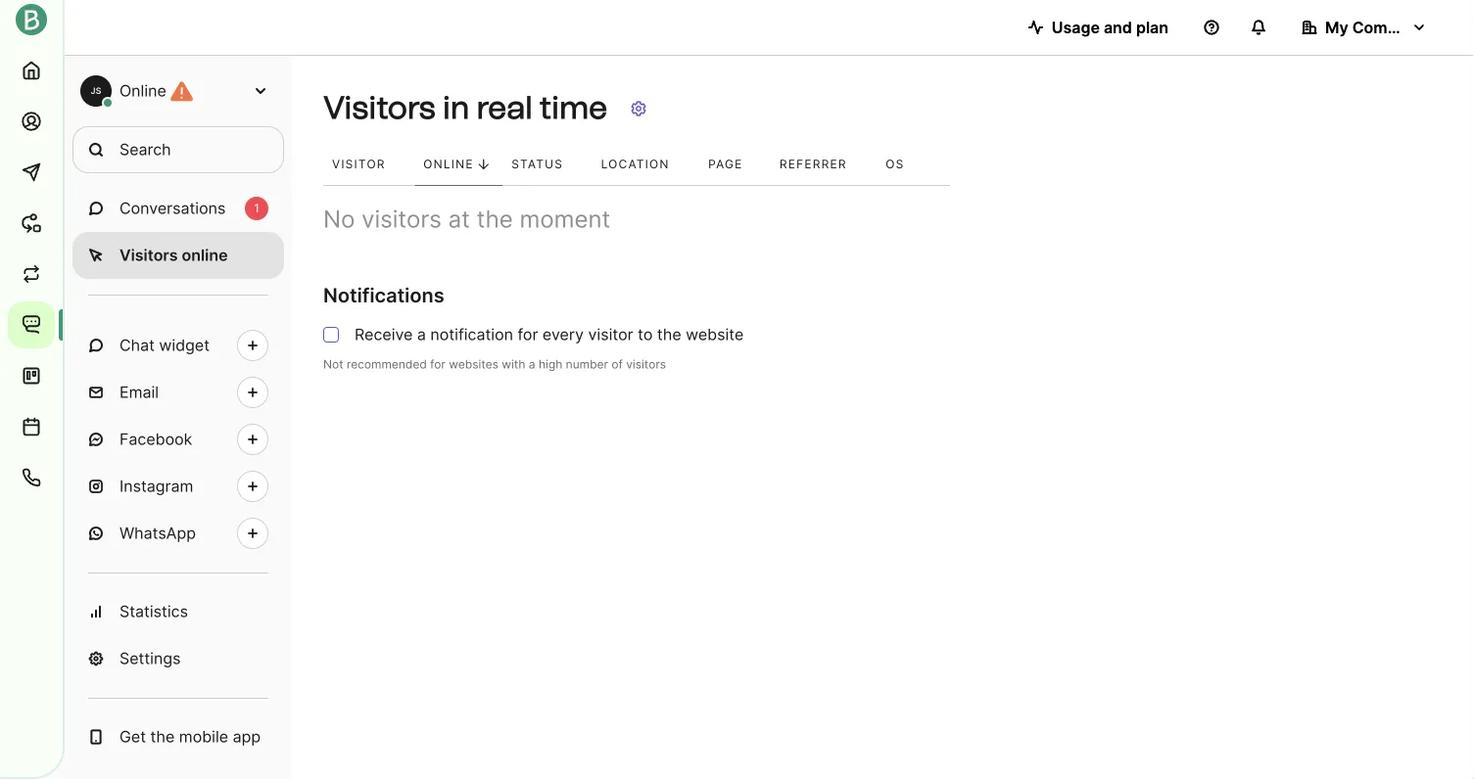 Task type: describe. For each thing, give the bounding box(es) containing it.
settings link
[[73, 636, 284, 683]]

no
[[323, 205, 355, 234]]

chat widget link
[[73, 322, 284, 369]]

visitors online link
[[73, 232, 284, 279]]

1 vertical spatial visitors
[[626, 358, 666, 372]]

notification
[[431, 325, 513, 345]]

facebook link
[[73, 416, 284, 463]]

chat widget
[[120, 336, 210, 355]]

widget
[[159, 336, 210, 355]]

usage and plan
[[1052, 18, 1169, 37]]

receive
[[355, 325, 413, 345]]

search link
[[73, 126, 284, 173]]

every
[[543, 325, 584, 345]]

in
[[443, 89, 470, 126]]

page button
[[700, 144, 771, 186]]

settings
[[120, 650, 181, 669]]

search
[[120, 140, 171, 159]]

instagram
[[120, 477, 193, 496]]

visitor button
[[323, 144, 415, 186]]

0 vertical spatial for
[[518, 325, 538, 345]]

os button
[[877, 144, 932, 186]]

get
[[120, 728, 146, 747]]

the inside 'link'
[[150, 728, 175, 747]]

status button
[[503, 144, 592, 186]]

location
[[601, 157, 670, 172]]

number
[[566, 358, 608, 372]]

visitors for visitors in real time
[[323, 89, 436, 126]]

conversations
[[120, 199, 226, 218]]

online inside button
[[424, 157, 474, 172]]

moment
[[520, 205, 611, 234]]

usage
[[1052, 18, 1100, 37]]

at
[[448, 205, 470, 234]]

get the mobile app link
[[73, 714, 284, 761]]

1 vertical spatial the
[[657, 325, 682, 345]]

my company button
[[1286, 8, 1443, 47]]

websites
[[449, 358, 499, 372]]

recommended
[[347, 358, 427, 372]]

plan
[[1136, 18, 1169, 37]]

receive a notification for every visitor to the website
[[355, 325, 744, 345]]

referrer
[[780, 157, 847, 172]]

visitors in real time
[[323, 89, 608, 126]]

statistics
[[120, 603, 188, 622]]

website
[[686, 325, 744, 345]]

real
[[477, 89, 532, 126]]

visitor
[[332, 157, 386, 172]]

visitors for visitors online
[[120, 246, 178, 265]]

1
[[254, 201, 259, 216]]

0 vertical spatial visitors
[[362, 205, 442, 234]]

visitor
[[588, 325, 634, 345]]

status
[[512, 157, 563, 172]]

0 vertical spatial online
[[120, 81, 166, 100]]

js
[[91, 86, 101, 96]]



Task type: vqa. For each thing, say whether or not it's contained in the screenshot.
Targeted chats & triggers
no



Task type: locate. For each thing, give the bounding box(es) containing it.
1 horizontal spatial the
[[477, 205, 513, 234]]

0 horizontal spatial a
[[417, 325, 426, 345]]

1 horizontal spatial visitors
[[323, 89, 436, 126]]

statistics link
[[73, 589, 284, 636]]

app
[[233, 728, 261, 747]]

for
[[518, 325, 538, 345], [430, 358, 446, 372]]

mobile
[[179, 728, 228, 747]]

visitors up visitor button
[[323, 89, 436, 126]]

visitors
[[362, 205, 442, 234], [626, 358, 666, 372]]

the right at
[[477, 205, 513, 234]]

0 vertical spatial a
[[417, 325, 426, 345]]

1 horizontal spatial a
[[529, 358, 536, 372]]

chat
[[120, 336, 155, 355]]

online right js
[[120, 81, 166, 100]]

visitors down the conversations
[[120, 246, 178, 265]]

0 horizontal spatial for
[[430, 358, 446, 372]]

a right with
[[529, 358, 536, 372]]

whatsapp
[[120, 524, 196, 543]]

not
[[323, 358, 343, 372]]

2 vertical spatial the
[[150, 728, 175, 747]]

not recommended for websites with a high number of visitors
[[323, 358, 666, 372]]

usage and plan button
[[1013, 8, 1185, 47]]

visitors right of
[[626, 358, 666, 372]]

1 horizontal spatial online
[[424, 157, 474, 172]]

online
[[182, 246, 228, 265]]

email link
[[73, 369, 284, 416]]

a right receive
[[417, 325, 426, 345]]

email
[[120, 383, 159, 402]]

for left websites
[[430, 358, 446, 372]]

1 vertical spatial visitors
[[120, 246, 178, 265]]

a
[[417, 325, 426, 345], [529, 358, 536, 372]]

online button
[[415, 144, 503, 186]]

for up with
[[518, 325, 538, 345]]

notifications
[[323, 284, 445, 308]]

high
[[539, 358, 563, 372]]

the right to
[[657, 325, 682, 345]]

0 horizontal spatial the
[[150, 728, 175, 747]]

whatsapp link
[[73, 510, 284, 557]]

visitors online
[[120, 246, 228, 265]]

location button
[[592, 144, 700, 186]]

referrer button
[[771, 144, 877, 186]]

with
[[502, 358, 526, 372]]

0 vertical spatial the
[[477, 205, 513, 234]]

my company
[[1326, 18, 1425, 37]]

of
[[612, 358, 623, 372]]

1 vertical spatial online
[[424, 157, 474, 172]]

os
[[886, 157, 905, 172]]

to
[[638, 325, 653, 345]]

1 vertical spatial for
[[430, 358, 446, 372]]

online
[[120, 81, 166, 100], [424, 157, 474, 172]]

0 horizontal spatial visitors
[[120, 246, 178, 265]]

0 vertical spatial visitors
[[323, 89, 436, 126]]

instagram link
[[73, 463, 284, 510]]

company
[[1353, 18, 1425, 37]]

and
[[1104, 18, 1133, 37]]

2 horizontal spatial the
[[657, 325, 682, 345]]

no visitors at the moment
[[323, 205, 611, 234]]

the
[[477, 205, 513, 234], [657, 325, 682, 345], [150, 728, 175, 747]]

the right "get"
[[150, 728, 175, 747]]

my
[[1326, 18, 1349, 37]]

1 horizontal spatial visitors
[[626, 358, 666, 372]]

visitors
[[323, 89, 436, 126], [120, 246, 178, 265]]

get the mobile app
[[120, 728, 261, 747]]

0 horizontal spatial online
[[120, 81, 166, 100]]

time
[[540, 89, 608, 126]]

page
[[709, 157, 743, 172]]

facebook
[[120, 430, 192, 449]]

0 horizontal spatial visitors
[[362, 205, 442, 234]]

1 horizontal spatial for
[[518, 325, 538, 345]]

1 vertical spatial a
[[529, 358, 536, 372]]

online up at
[[424, 157, 474, 172]]

visitors left at
[[362, 205, 442, 234]]



